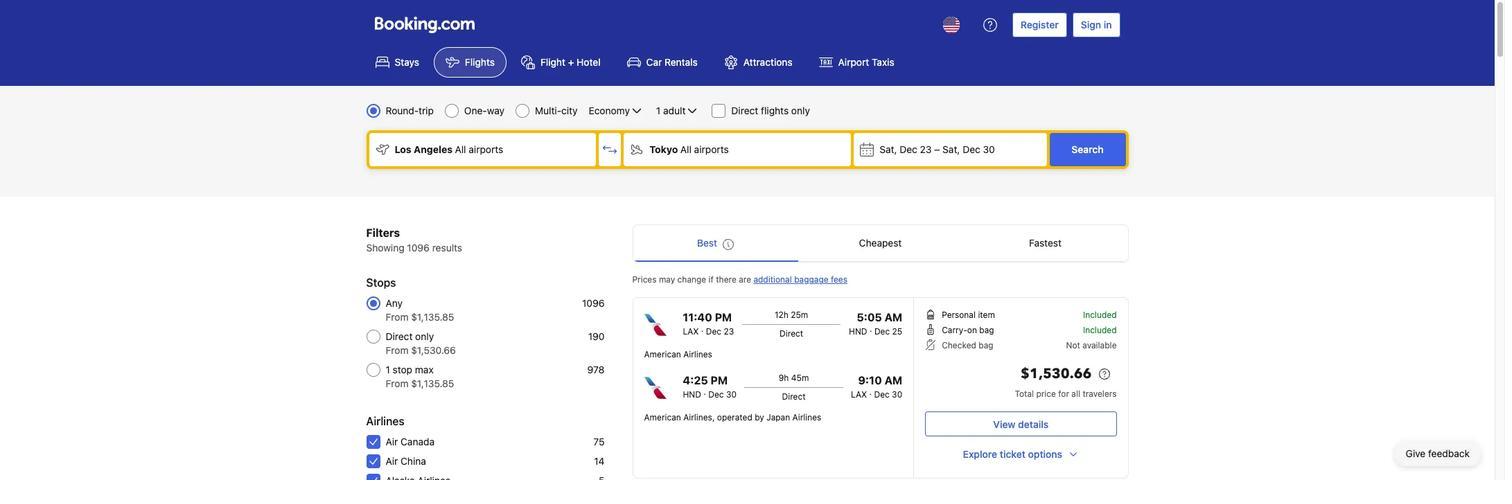 Task type: vqa. For each thing, say whether or not it's contained in the screenshot.
the topmost $1,135.85
yes



Task type: describe. For each thing, give the bounding box(es) containing it.
25
[[892, 326, 902, 337]]

airlines,
[[683, 412, 715, 423]]

11:40
[[683, 311, 712, 324]]

los angeles all airports
[[395, 143, 503, 155]]

am for 5:05 am
[[885, 311, 902, 324]]

23 inside sat, dec 23 – sat, dec 30 dropdown button
[[920, 143, 932, 155]]

view
[[993, 418, 1016, 430]]

5:05 am hnd . dec 25
[[849, 311, 902, 337]]

flight + hotel link
[[509, 47, 612, 78]]

attractions link
[[712, 47, 804, 78]]

cheapest
[[859, 237, 902, 249]]

one-
[[464, 105, 487, 116]]

direct down "9h 45m"
[[782, 392, 806, 402]]

. for 11:40
[[701, 324, 704, 334]]

filters showing 1096 results
[[366, 227, 462, 254]]

sign
[[1081, 19, 1101, 30]]

1 horizontal spatial airlines
[[683, 349, 712, 360]]

options
[[1028, 448, 1062, 460]]

30 for 9:10 am
[[892, 389, 902, 400]]

11:40 pm lax . dec 23
[[683, 311, 734, 337]]

$1,530.66 inside direct only from $1,530.66
[[411, 344, 456, 356]]

total
[[1015, 389, 1034, 399]]

price
[[1036, 389, 1056, 399]]

flights link
[[434, 47, 507, 78]]

give feedback button
[[1395, 441, 1481, 466]]

hnd for 5:05 am
[[849, 326, 867, 337]]

multi-
[[535, 105, 561, 116]]

operated
[[717, 412, 752, 423]]

12h 25m
[[775, 310, 808, 320]]

tab list containing best
[[633, 225, 1128, 263]]

city
[[561, 105, 578, 116]]

round-trip
[[386, 105, 434, 116]]

1 adult
[[656, 105, 686, 116]]

results
[[432, 242, 462, 254]]

checked
[[942, 340, 976, 351]]

2 airports from the left
[[694, 143, 729, 155]]

30 inside dropdown button
[[983, 143, 995, 155]]

feedback
[[1428, 448, 1470, 459]]

lax for 9:10 am
[[851, 389, 867, 400]]

checked bag
[[942, 340, 993, 351]]

1 vertical spatial 1096
[[582, 297, 605, 309]]

dec for 11:40 pm
[[706, 326, 721, 337]]

trip
[[419, 105, 434, 116]]

sign in link
[[1073, 12, 1120, 37]]

personal item
[[942, 310, 995, 320]]

0 vertical spatial bag
[[979, 325, 994, 335]]

dec left the –
[[900, 143, 917, 155]]

air for air china
[[386, 455, 398, 467]]

airport taxis
[[838, 56, 894, 68]]

airport
[[838, 56, 869, 68]]

1 vertical spatial bag
[[979, 340, 993, 351]]

ticket
[[1000, 448, 1026, 460]]

available
[[1083, 340, 1117, 351]]

showing
[[366, 242, 404, 254]]

2 horizontal spatial airlines
[[792, 412, 821, 423]]

not
[[1066, 340, 1080, 351]]

1 adult button
[[655, 103, 701, 119]]

hnd for 4:25 pm
[[683, 389, 701, 400]]

25m
[[791, 310, 808, 320]]

economy
[[589, 105, 630, 116]]

attractions
[[743, 56, 793, 68]]

$1,135.85 inside any from $1,135.85
[[411, 311, 454, 323]]

stays
[[395, 56, 419, 68]]

9:10 am lax . dec 30
[[851, 374, 902, 400]]

search button
[[1050, 133, 1126, 166]]

explore ticket options button
[[925, 442, 1117, 467]]

–
[[934, 143, 940, 155]]

baggage
[[794, 274, 829, 285]]

additional
[[754, 274, 792, 285]]

stays link
[[363, 47, 431, 78]]

$1,530.66 region
[[925, 363, 1117, 388]]

give
[[1406, 448, 1426, 459]]

view details
[[993, 418, 1049, 430]]

taxis
[[872, 56, 894, 68]]

are
[[739, 274, 751, 285]]

change
[[677, 274, 706, 285]]

45m
[[791, 373, 809, 383]]

fastest
[[1029, 237, 1062, 249]]

flights
[[761, 105, 789, 116]]

am for 9:10 am
[[885, 374, 902, 387]]

1 for 1 stop max from $1,135.85
[[386, 364, 390, 376]]

details
[[1018, 418, 1049, 430]]

american for american airlines
[[644, 349, 681, 360]]

14
[[594, 455, 605, 467]]

explore
[[963, 448, 997, 460]]

way
[[487, 105, 504, 116]]

sat, dec 23 – sat, dec 30 button
[[854, 133, 1047, 166]]

direct inside direct only from $1,530.66
[[386, 331, 413, 342]]

1 stop max from $1,135.85
[[386, 364, 454, 389]]

flight
[[540, 56, 565, 68]]

4:25 pm hnd . dec 30
[[683, 374, 737, 400]]

2 included from the top
[[1083, 325, 1117, 335]]

9h 45m
[[779, 373, 809, 383]]

if
[[709, 274, 714, 285]]

total price for all travelers
[[1015, 389, 1117, 399]]

dec right the –
[[963, 143, 980, 155]]

1 included from the top
[[1083, 310, 1117, 320]]

+
[[568, 56, 574, 68]]

9h
[[779, 373, 789, 383]]

register link
[[1012, 12, 1067, 37]]

978
[[587, 364, 605, 376]]



Task type: locate. For each thing, give the bounding box(es) containing it.
american
[[644, 349, 681, 360], [644, 412, 681, 423]]

. inside the 5:05 am hnd . dec 25
[[870, 324, 872, 334]]

0 vertical spatial only
[[791, 105, 810, 116]]

30 right the –
[[983, 143, 995, 155]]

23 inside 11:40 pm lax . dec 23
[[724, 326, 734, 337]]

hotel
[[577, 56, 601, 68]]

1 air from the top
[[386, 436, 398, 448]]

only right flights
[[791, 105, 810, 116]]

1 vertical spatial am
[[885, 374, 902, 387]]

best button
[[633, 225, 798, 261]]

$1,530.66
[[411, 344, 456, 356], [1021, 365, 1092, 383]]

in
[[1104, 19, 1112, 30]]

air left china in the bottom left of the page
[[386, 455, 398, 467]]

carry-
[[942, 325, 967, 335]]

sat, right the –
[[943, 143, 960, 155]]

12h
[[775, 310, 789, 320]]

japan
[[767, 412, 790, 423]]

1 for 1 adult
[[656, 105, 661, 116]]

dec for 9:10 am
[[874, 389, 890, 400]]

23 down there
[[724, 326, 734, 337]]

1 horizontal spatial airports
[[694, 143, 729, 155]]

2 sat, from the left
[[943, 143, 960, 155]]

1096 left results
[[407, 242, 430, 254]]

1 from from the top
[[386, 311, 409, 323]]

1 inside dropdown button
[[656, 105, 661, 116]]

am up 25
[[885, 311, 902, 324]]

0 horizontal spatial all
[[455, 143, 466, 155]]

. down the 5:05 am hnd . dec 25
[[869, 387, 872, 397]]

only down any from $1,135.85
[[415, 331, 434, 342]]

register
[[1021, 19, 1059, 30]]

1 horizontal spatial lax
[[851, 389, 867, 400]]

1 sat, from the left
[[880, 143, 897, 155]]

los
[[395, 143, 411, 155]]

dec for 4:25 pm
[[708, 389, 724, 400]]

direct
[[731, 105, 758, 116], [780, 328, 803, 339], [386, 331, 413, 342], [782, 392, 806, 402]]

from inside 1 stop max from $1,135.85
[[386, 378, 409, 389]]

not available
[[1066, 340, 1117, 351]]

0 vertical spatial $1,530.66
[[411, 344, 456, 356]]

1 inside 1 stop max from $1,135.85
[[386, 364, 390, 376]]

prices may change if there are additional baggage fees
[[632, 274, 848, 285]]

lax down 11:40
[[683, 326, 699, 337]]

lax
[[683, 326, 699, 337], [851, 389, 867, 400]]

0 vertical spatial lax
[[683, 326, 699, 337]]

.
[[701, 324, 704, 334], [870, 324, 872, 334], [704, 387, 706, 397], [869, 387, 872, 397]]

am inside "9:10 am lax . dec 30"
[[885, 374, 902, 387]]

best
[[697, 237, 717, 249]]

direct up stop
[[386, 331, 413, 342]]

1 vertical spatial from
[[386, 344, 409, 356]]

1 vertical spatial hnd
[[683, 389, 701, 400]]

bag
[[979, 325, 994, 335], [979, 340, 993, 351]]

air canada
[[386, 436, 435, 448]]

fees
[[831, 274, 848, 285]]

best image
[[723, 239, 734, 250]]

pm inside 4:25 pm hnd . dec 30
[[711, 374, 728, 387]]

30
[[983, 143, 995, 155], [726, 389, 737, 400], [892, 389, 902, 400]]

$1,135.85 up direct only from $1,530.66
[[411, 311, 454, 323]]

bag down carry-on bag
[[979, 340, 993, 351]]

0 horizontal spatial airlines
[[366, 415, 405, 428]]

23
[[920, 143, 932, 155], [724, 326, 734, 337]]

0 horizontal spatial 23
[[724, 326, 734, 337]]

. inside "9:10 am lax . dec 30"
[[869, 387, 872, 397]]

am
[[885, 311, 902, 324], [885, 374, 902, 387]]

airports right tokyo
[[694, 143, 729, 155]]

tab list
[[633, 225, 1128, 263]]

pm inside 11:40 pm lax . dec 23
[[715, 311, 732, 324]]

direct down 12h 25m
[[780, 328, 803, 339]]

0 vertical spatial $1,135.85
[[411, 311, 454, 323]]

1 vertical spatial $1,135.85
[[411, 378, 454, 389]]

sat, dec 23 – sat, dec 30
[[880, 143, 995, 155]]

0 vertical spatial air
[[386, 436, 398, 448]]

1 vertical spatial air
[[386, 455, 398, 467]]

best image
[[723, 239, 734, 250]]

all right angeles
[[455, 143, 466, 155]]

airlines up air canada
[[366, 415, 405, 428]]

0 horizontal spatial sat,
[[880, 143, 897, 155]]

2 american from the top
[[644, 412, 681, 423]]

pm right the 4:25
[[711, 374, 728, 387]]

1 vertical spatial $1,530.66
[[1021, 365, 1092, 383]]

explore ticket options
[[963, 448, 1062, 460]]

1
[[656, 105, 661, 116], [386, 364, 390, 376]]

0 vertical spatial 23
[[920, 143, 932, 155]]

2 am from the top
[[885, 374, 902, 387]]

. for 4:25
[[704, 387, 706, 397]]

direct only from $1,530.66
[[386, 331, 456, 356]]

75
[[593, 436, 605, 448]]

airport taxis link
[[807, 47, 906, 78]]

rentals
[[665, 56, 698, 68]]

dec left 25
[[874, 326, 890, 337]]

1 horizontal spatial 30
[[892, 389, 902, 400]]

dec up american airlines, operated by japan airlines
[[708, 389, 724, 400]]

on
[[967, 325, 977, 335]]

$1,135.85 down max
[[411, 378, 454, 389]]

0 vertical spatial am
[[885, 311, 902, 324]]

1 vertical spatial only
[[415, 331, 434, 342]]

from up stop
[[386, 344, 409, 356]]

canada
[[401, 436, 435, 448]]

. for 9:10
[[869, 387, 872, 397]]

30 up american airlines, operated by japan airlines
[[726, 389, 737, 400]]

dec inside 4:25 pm hnd . dec 30
[[708, 389, 724, 400]]

2 $1,135.85 from the top
[[411, 378, 454, 389]]

1 vertical spatial 1
[[386, 364, 390, 376]]

air for air canada
[[386, 436, 398, 448]]

flights
[[465, 56, 495, 68]]

1 airports from the left
[[469, 143, 503, 155]]

dec
[[900, 143, 917, 155], [963, 143, 980, 155], [706, 326, 721, 337], [874, 326, 890, 337], [708, 389, 724, 400], [874, 389, 890, 400]]

1 left stop
[[386, 364, 390, 376]]

airports down the one-way
[[469, 143, 503, 155]]

sign in
[[1081, 19, 1112, 30]]

. up american airlines on the bottom of the page
[[701, 324, 704, 334]]

. inside 4:25 pm hnd . dec 30
[[704, 387, 706, 397]]

1 vertical spatial included
[[1083, 325, 1117, 335]]

1 $1,135.85 from the top
[[411, 311, 454, 323]]

airports
[[469, 143, 503, 155], [694, 143, 729, 155]]

cheapest button
[[798, 225, 963, 261]]

3 from from the top
[[386, 378, 409, 389]]

lax down "9:10"
[[851, 389, 867, 400]]

. up airlines, in the left of the page
[[704, 387, 706, 397]]

hnd down 5:05
[[849, 326, 867, 337]]

from down stop
[[386, 378, 409, 389]]

air china
[[386, 455, 426, 467]]

1 vertical spatial pm
[[711, 374, 728, 387]]

2 horizontal spatial 30
[[983, 143, 995, 155]]

0 vertical spatial pm
[[715, 311, 732, 324]]

only inside direct only from $1,530.66
[[415, 331, 434, 342]]

dec inside "9:10 am lax . dec 30"
[[874, 389, 890, 400]]

airlines up the 4:25
[[683, 349, 712, 360]]

from down the any
[[386, 311, 409, 323]]

0 vertical spatial 1
[[656, 105, 661, 116]]

$1,530.66 up max
[[411, 344, 456, 356]]

1 horizontal spatial 1
[[656, 105, 661, 116]]

0 horizontal spatial 1
[[386, 364, 390, 376]]

adult
[[663, 105, 686, 116]]

1 am from the top
[[885, 311, 902, 324]]

2 vertical spatial from
[[386, 378, 409, 389]]

1 horizontal spatial hnd
[[849, 326, 867, 337]]

0 vertical spatial hnd
[[849, 326, 867, 337]]

fastest button
[[963, 225, 1128, 261]]

dec down 11:40
[[706, 326, 721, 337]]

1 horizontal spatial all
[[680, 143, 692, 155]]

item
[[978, 310, 995, 320]]

0 vertical spatial american
[[644, 349, 681, 360]]

there
[[716, 274, 736, 285]]

1 horizontal spatial $1,530.66
[[1021, 365, 1092, 383]]

tokyo all airports
[[650, 143, 729, 155]]

0 horizontal spatial $1,530.66
[[411, 344, 456, 356]]

am inside the 5:05 am hnd . dec 25
[[885, 311, 902, 324]]

30 inside "9:10 am lax . dec 30"
[[892, 389, 902, 400]]

1 horizontal spatial only
[[791, 105, 810, 116]]

0 horizontal spatial hnd
[[683, 389, 701, 400]]

carry-on bag
[[942, 325, 994, 335]]

lax for 11:40 pm
[[683, 326, 699, 337]]

1 horizontal spatial 23
[[920, 143, 932, 155]]

0 horizontal spatial airports
[[469, 143, 503, 155]]

5:05
[[857, 311, 882, 324]]

hnd inside 4:25 pm hnd . dec 30
[[683, 389, 701, 400]]

1 horizontal spatial sat,
[[943, 143, 960, 155]]

dec down "9:10"
[[874, 389, 890, 400]]

1 vertical spatial american
[[644, 412, 681, 423]]

. for 5:05
[[870, 324, 872, 334]]

american airlines
[[644, 349, 712, 360]]

1 all from the left
[[455, 143, 466, 155]]

0 horizontal spatial 30
[[726, 389, 737, 400]]

sat, left the –
[[880, 143, 897, 155]]

$1,135.85 inside 1 stop max from $1,135.85
[[411, 378, 454, 389]]

sat,
[[880, 143, 897, 155], [943, 143, 960, 155]]

0 horizontal spatial only
[[415, 331, 434, 342]]

0 horizontal spatial 1096
[[407, 242, 430, 254]]

1 vertical spatial lax
[[851, 389, 867, 400]]

flight + hotel
[[540, 56, 601, 68]]

dec inside the 5:05 am hnd . dec 25
[[874, 326, 890, 337]]

dec inside 11:40 pm lax . dec 23
[[706, 326, 721, 337]]

stops
[[366, 277, 396, 289]]

search
[[1072, 143, 1104, 155]]

1 horizontal spatial 1096
[[582, 297, 605, 309]]

30 down 25
[[892, 389, 902, 400]]

car
[[646, 56, 662, 68]]

am right "9:10"
[[885, 374, 902, 387]]

angeles
[[414, 143, 453, 155]]

bag right on
[[979, 325, 994, 335]]

2 all from the left
[[680, 143, 692, 155]]

prices
[[632, 274, 657, 285]]

30 inside 4:25 pm hnd . dec 30
[[726, 389, 737, 400]]

from inside direct only from $1,530.66
[[386, 344, 409, 356]]

personal
[[942, 310, 976, 320]]

from inside any from $1,135.85
[[386, 311, 409, 323]]

dec for 5:05 am
[[874, 326, 890, 337]]

air up air china at the left bottom of the page
[[386, 436, 398, 448]]

pm for 4:25 pm
[[711, 374, 728, 387]]

0 horizontal spatial lax
[[683, 326, 699, 337]]

9:10
[[858, 374, 882, 387]]

lax inside 11:40 pm lax . dec 23
[[683, 326, 699, 337]]

american airlines, operated by japan airlines
[[644, 412, 821, 423]]

$1,530.66 up for
[[1021, 365, 1092, 383]]

. inside 11:40 pm lax . dec 23
[[701, 324, 704, 334]]

american for american airlines, operated by japan airlines
[[644, 412, 681, 423]]

0 vertical spatial included
[[1083, 310, 1117, 320]]

1096 up 190
[[582, 297, 605, 309]]

0 vertical spatial 1096
[[407, 242, 430, 254]]

lax inside "9:10 am lax . dec 30"
[[851, 389, 867, 400]]

any
[[386, 297, 403, 309]]

. left 25
[[870, 324, 872, 334]]

pm for 11:40 pm
[[715, 311, 732, 324]]

1 american from the top
[[644, 349, 681, 360]]

direct flights only
[[731, 105, 810, 116]]

china
[[401, 455, 426, 467]]

0 vertical spatial from
[[386, 311, 409, 323]]

for
[[1058, 389, 1069, 399]]

booking.com logo image
[[375, 16, 474, 33], [375, 16, 474, 33]]

pm right 11:40
[[715, 311, 732, 324]]

1 vertical spatial 23
[[724, 326, 734, 337]]

round-
[[386, 105, 419, 116]]

1096 inside filters showing 1096 results
[[407, 242, 430, 254]]

1 left adult
[[656, 105, 661, 116]]

by
[[755, 412, 764, 423]]

$1,135.85
[[411, 311, 454, 323], [411, 378, 454, 389]]

direct left flights
[[731, 105, 758, 116]]

hnd down the 4:25
[[683, 389, 701, 400]]

all right tokyo
[[680, 143, 692, 155]]

23 left the –
[[920, 143, 932, 155]]

30 for 4:25 pm
[[726, 389, 737, 400]]

hnd inside the 5:05 am hnd . dec 25
[[849, 326, 867, 337]]

$1,530.66 inside region
[[1021, 365, 1092, 383]]

2 air from the top
[[386, 455, 398, 467]]

2 from from the top
[[386, 344, 409, 356]]

airlines right japan
[[792, 412, 821, 423]]



